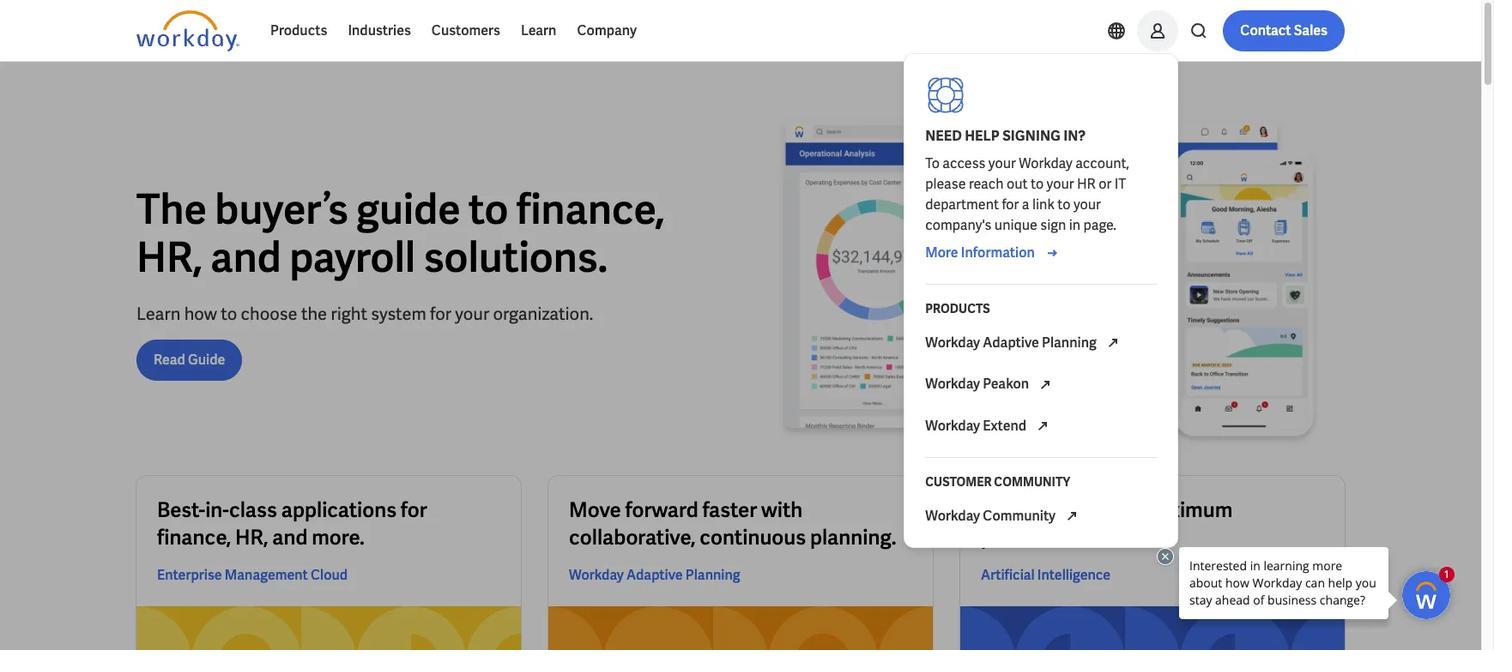 Task type: locate. For each thing, give the bounding box(es) containing it.
1 vertical spatial community
[[983, 507, 1056, 525]]

1 horizontal spatial workday adaptive planning link
[[915, 323, 1168, 364]]

0 horizontal spatial finance,
[[157, 525, 231, 551]]

opens in a new tab image inside workday adaptive planning link
[[1103, 333, 1124, 354]]

enterprise management cloud link
[[157, 566, 348, 586]]

workday down workday peakon
[[926, 417, 980, 435]]

1 vertical spatial workday adaptive planning
[[569, 567, 741, 585]]

opens in a new tab image right peakon
[[1036, 375, 1056, 396]]

artificial intelligence link
[[981, 566, 1111, 586]]

workday down signing
[[1019, 155, 1073, 173]]

0 horizontal spatial workday adaptive planning link
[[569, 566, 741, 586]]

finance, inside best-in-class applications for finance, hr, and more.
[[157, 525, 231, 551]]

workday adaptive planning
[[926, 334, 1100, 352], [569, 567, 741, 585]]

enterprise management cloud
[[157, 567, 348, 585]]

for inside to access your workday account, please reach out to your hr or it department for a link to your company's unique sign in page.
[[1002, 196, 1019, 214]]

adaptive down 'collaborative,'
[[627, 567, 683, 585]]

learn inside dropdown button
[[521, 21, 557, 39]]

sales
[[1294, 21, 1328, 39]]

products left industries
[[270, 21, 327, 39]]

1 horizontal spatial workday adaptive planning
[[926, 334, 1100, 352]]

need help signing in?
[[926, 127, 1086, 145]]

opens in a new tab image right extend
[[1033, 416, 1054, 437]]

need
[[926, 127, 962, 145]]

department
[[926, 196, 999, 214]]

and up choose
[[211, 231, 281, 284]]

to
[[1031, 175, 1044, 193], [469, 182, 509, 236], [1058, 196, 1071, 214], [221, 303, 237, 325]]

customer community
[[926, 475, 1071, 490]]

and inside best-in-class applications for finance, hr, and more.
[[272, 525, 308, 551]]

0 vertical spatial finance,
[[517, 182, 665, 236]]

read
[[154, 351, 185, 369]]

workday adaptive planning link
[[915, 323, 1168, 364], [569, 566, 741, 586]]

workday adaptive planning link up peakon
[[915, 323, 1168, 364]]

workday adaptive planning inside workday adaptive planning link
[[926, 334, 1100, 352]]

system
[[371, 303, 426, 325]]

workday for workday extend link
[[926, 417, 980, 435]]

0 vertical spatial community
[[994, 475, 1071, 490]]

for inside best-in-class applications for finance, hr, and more.
[[401, 497, 427, 524]]

company's
[[926, 216, 992, 234]]

planning up workday peakon link
[[1042, 334, 1097, 352]]

your up out
[[989, 155, 1016, 173]]

to right guide
[[469, 182, 509, 236]]

best-
[[157, 497, 205, 524]]

move forward faster with collaborative, continuous planning.
[[569, 497, 897, 551]]

the
[[301, 303, 327, 325]]

workday adaptive planning down 'collaborative,'
[[569, 567, 741, 585]]

opens in a new tab image inside workday extend link
[[1033, 416, 1054, 437]]

desktop view of financial management operational analysis dashboard showing operating expenses by cost center and mobile view of human capital management home screen showing suggested tasks and announcements. image
[[755, 117, 1345, 449]]

finance,
[[517, 182, 665, 236], [157, 525, 231, 551]]

for right "ai"
[[1110, 497, 1137, 524]]

intelligence
[[1038, 567, 1111, 585]]

planning
[[1042, 334, 1097, 352], [686, 567, 741, 585]]

planning down "continuous"
[[686, 567, 741, 585]]

help
[[965, 127, 1000, 145]]

1 vertical spatial learn
[[137, 303, 181, 325]]

0 vertical spatial and
[[211, 231, 281, 284]]

community
[[994, 475, 1071, 490], [983, 507, 1056, 525]]

hr, down class
[[235, 525, 268, 551]]

workday up workday peakon
[[926, 334, 980, 352]]

0 horizontal spatial learn
[[137, 303, 181, 325]]

hr, inside the buyer's guide to finance, hr, and payroll solutions.
[[137, 231, 202, 284]]

community down customer community at the right
[[983, 507, 1056, 525]]

learn for learn how to choose the right system for your organization.
[[137, 303, 181, 325]]

to right link
[[1058, 196, 1071, 214]]

products button
[[260, 10, 338, 52]]

hr,
[[137, 231, 202, 284], [235, 525, 268, 551]]

read guide link
[[137, 340, 242, 381]]

1 horizontal spatial hr,
[[235, 525, 268, 551]]

workday peakon link
[[915, 364, 1168, 406]]

community up embedded
[[994, 475, 1071, 490]]

opens in a new tab image for workday community
[[1062, 507, 1083, 528]]

to access your workday account, please reach out to your hr or it department for a link to your company's unique sign in page.
[[926, 155, 1132, 234]]

products down the more
[[926, 301, 991, 317]]

0 horizontal spatial hr,
[[137, 231, 202, 284]]

or
[[1099, 175, 1112, 193]]

opens in a new tab image for workday adaptive planning
[[1103, 333, 1124, 354]]

1 vertical spatial finance,
[[157, 525, 231, 551]]

1 horizontal spatial products
[[926, 301, 991, 317]]

your down hr
[[1074, 196, 1101, 214]]

the buyer's guide to finance, hr, and payroll solutions.
[[137, 182, 665, 284]]

to
[[926, 155, 940, 173]]

sign
[[1041, 216, 1067, 234]]

opens in a new tab image up workday peakon link
[[1103, 333, 1124, 354]]

products
[[270, 21, 327, 39], [926, 301, 991, 317]]

more information link
[[926, 243, 1063, 264]]

and inside the buyer's guide to finance, hr, and payroll solutions.
[[211, 231, 281, 284]]

for right applications
[[401, 497, 427, 524]]

0 vertical spatial hr,
[[137, 231, 202, 284]]

workday for workday community link
[[926, 507, 980, 525]]

0 vertical spatial planning
[[1042, 334, 1097, 352]]

artificial intelligence
[[981, 567, 1111, 585]]

1 horizontal spatial learn
[[521, 21, 557, 39]]

best-in-class applications for finance, hr, and more.
[[157, 497, 427, 551]]

to right out
[[1031, 175, 1044, 193]]

1 vertical spatial planning
[[686, 567, 741, 585]]

opens in a new tab image
[[1103, 333, 1124, 354], [1036, 375, 1056, 396], [1033, 416, 1054, 437], [1062, 507, 1083, 528]]

learn left how
[[137, 303, 181, 325]]

1 vertical spatial hr,
[[235, 525, 268, 551]]

opens in a new tab image left "ai"
[[1062, 507, 1083, 528]]

and up the management at the bottom left
[[272, 525, 308, 551]]

access
[[943, 155, 986, 173]]

performance.
[[981, 525, 1107, 551]]

hr, up how
[[137, 231, 202, 284]]

1 vertical spatial adaptive
[[627, 567, 683, 585]]

for left 'a'
[[1002, 196, 1019, 214]]

1 horizontal spatial finance,
[[517, 182, 665, 236]]

0 horizontal spatial products
[[270, 21, 327, 39]]

0 vertical spatial learn
[[521, 21, 557, 39]]

and
[[211, 231, 281, 284], [272, 525, 308, 551]]

learn left company
[[521, 21, 557, 39]]

it
[[1115, 175, 1126, 193]]

workday down 'collaborative,'
[[569, 567, 624, 585]]

0 vertical spatial adaptive
[[983, 334, 1040, 352]]

to inside the buyer's guide to finance, hr, and payroll solutions.
[[469, 182, 509, 236]]

workday community link
[[915, 496, 1168, 538]]

maximum
[[1141, 497, 1233, 524]]

workday adaptive planning link down 'collaborative,'
[[569, 566, 741, 586]]

peakon
[[983, 375, 1030, 394]]

workday adaptive planning up peakon
[[926, 334, 1100, 352]]

1 horizontal spatial planning
[[1042, 334, 1097, 352]]

opens in a new tab image inside workday peakon link
[[1036, 375, 1056, 396]]

adaptive up peakon
[[983, 334, 1040, 352]]

0 horizontal spatial planning
[[686, 567, 741, 585]]

more.
[[312, 525, 365, 551]]

company
[[577, 21, 637, 39]]

your left hr
[[1047, 175, 1074, 193]]

your
[[989, 155, 1016, 173], [1047, 175, 1074, 193], [1074, 196, 1101, 214], [455, 303, 490, 325]]

1 vertical spatial and
[[272, 525, 308, 551]]

continuous
[[700, 525, 806, 551]]

0 vertical spatial workday adaptive planning
[[926, 334, 1100, 352]]

adaptive
[[983, 334, 1040, 352], [627, 567, 683, 585]]

workday down customer
[[926, 507, 980, 525]]

management
[[225, 567, 308, 585]]

to right how
[[221, 303, 237, 325]]

workday up workday extend
[[926, 375, 980, 394]]

learn
[[521, 21, 557, 39], [137, 303, 181, 325]]

0 vertical spatial products
[[270, 21, 327, 39]]

go to the homepage image
[[137, 10, 240, 52]]

for
[[1002, 196, 1019, 214], [430, 303, 452, 325], [401, 497, 427, 524], [1110, 497, 1137, 524]]

collaborative,
[[569, 525, 696, 551]]

opens in a new tab image inside workday community link
[[1062, 507, 1083, 528]]

workday
[[1019, 155, 1073, 173], [926, 334, 980, 352], [926, 375, 980, 394], [926, 417, 980, 435], [926, 507, 980, 525], [569, 567, 624, 585]]

customers button
[[421, 10, 511, 52]]



Task type: vqa. For each thing, say whether or not it's contained in the screenshot.
From at the bottom of the page
no



Task type: describe. For each thing, give the bounding box(es) containing it.
reach
[[969, 175, 1004, 193]]

customer
[[926, 475, 992, 490]]

for inside embedded ai for maximum performance.
[[1110, 497, 1137, 524]]

opens in a new tab image for workday extend
[[1033, 416, 1054, 437]]

workday extend link
[[915, 406, 1168, 447]]

your left organization.
[[455, 303, 490, 325]]

payroll
[[289, 231, 416, 284]]

more information
[[926, 244, 1035, 262]]

read guide
[[154, 351, 225, 369]]

hr
[[1077, 175, 1096, 193]]

organization.
[[493, 303, 594, 325]]

finance, inside the buyer's guide to finance, hr, and payroll solutions.
[[517, 182, 665, 236]]

unique
[[995, 216, 1038, 234]]

contact
[[1241, 21, 1292, 39]]

learn for learn
[[521, 21, 557, 39]]

1 horizontal spatial adaptive
[[983, 334, 1040, 352]]

page.
[[1084, 216, 1117, 234]]

products inside dropdown button
[[270, 21, 327, 39]]

faster
[[703, 497, 757, 524]]

ai
[[1086, 497, 1106, 524]]

learn button
[[511, 10, 567, 52]]

workday for top workday adaptive planning link
[[926, 334, 980, 352]]

signing
[[1003, 127, 1061, 145]]

contact sales
[[1241, 21, 1328, 39]]

how
[[184, 303, 217, 325]]

hr, inside best-in-class applications for finance, hr, and more.
[[235, 525, 268, 551]]

solutions.
[[424, 231, 608, 284]]

learn how to choose the right system for your organization.
[[137, 303, 594, 325]]

buyer's
[[215, 182, 348, 236]]

applications
[[281, 497, 397, 524]]

right
[[331, 303, 367, 325]]

1 vertical spatial products
[[926, 301, 991, 317]]

please
[[926, 175, 966, 193]]

extend
[[983, 417, 1027, 435]]

choose
[[241, 303, 298, 325]]

contact sales link
[[1224, 10, 1345, 52]]

industries button
[[338, 10, 421, 52]]

out
[[1007, 175, 1028, 193]]

company button
[[567, 10, 647, 52]]

workday for workday peakon link
[[926, 375, 980, 394]]

workday community
[[926, 507, 1059, 525]]

the
[[137, 182, 207, 236]]

with
[[762, 497, 803, 524]]

0 horizontal spatial adaptive
[[627, 567, 683, 585]]

in?
[[1064, 127, 1086, 145]]

workday peakon
[[926, 375, 1032, 394]]

workday extend
[[926, 417, 1030, 435]]

for right system
[[430, 303, 452, 325]]

guide
[[188, 351, 225, 369]]

community for workday community
[[983, 507, 1056, 525]]

embedded ai for maximum performance.
[[981, 497, 1233, 551]]

in-
[[205, 497, 229, 524]]

customers
[[432, 21, 500, 39]]

workday inside to access your workday account, please reach out to your hr or it department for a link to your company's unique sign in page.
[[1019, 155, 1073, 173]]

account,
[[1076, 155, 1130, 173]]

industries
[[348, 21, 411, 39]]

a
[[1022, 196, 1030, 214]]

link
[[1033, 196, 1055, 214]]

planning.
[[810, 525, 897, 551]]

0 vertical spatial workday adaptive planning link
[[915, 323, 1168, 364]]

enterprise
[[157, 567, 222, 585]]

in
[[1070, 216, 1081, 234]]

1 vertical spatial workday adaptive planning link
[[569, 566, 741, 586]]

community for customer community
[[994, 475, 1071, 490]]

embedded
[[981, 497, 1082, 524]]

cloud
[[311, 567, 348, 585]]

forward
[[625, 497, 699, 524]]

information
[[961, 244, 1035, 262]]

opens in a new tab image for workday peakon
[[1036, 375, 1056, 396]]

artificial
[[981, 567, 1035, 585]]

class
[[229, 497, 277, 524]]

more
[[926, 244, 959, 262]]

guide
[[357, 182, 461, 236]]

move
[[569, 497, 621, 524]]

0 horizontal spatial workday adaptive planning
[[569, 567, 741, 585]]



